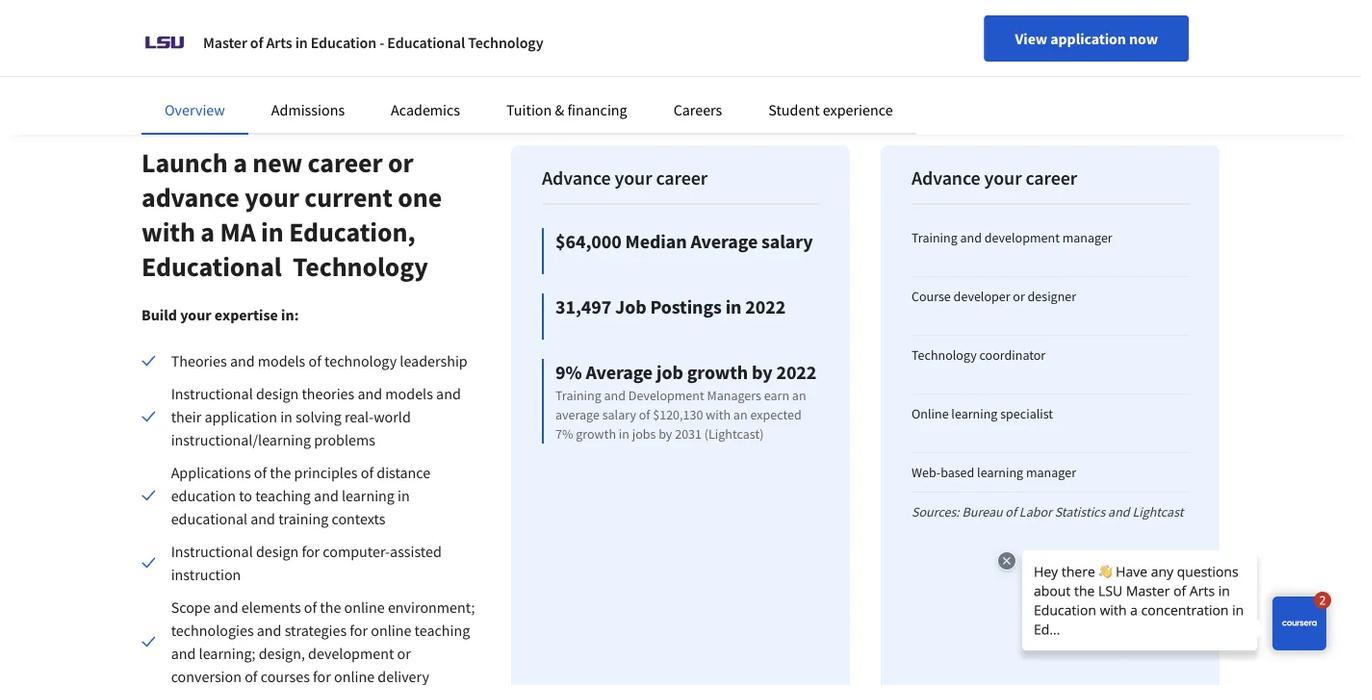 Task type: describe. For each thing, give the bounding box(es) containing it.
bureau
[[963, 504, 1003, 521]]

overview link
[[165, 100, 225, 119]]

view
[[1016, 29, 1048, 48]]

launch
[[142, 146, 228, 180]]

instruction
[[171, 565, 241, 585]]

problems
[[314, 431, 376, 450]]

environment;
[[388, 598, 475, 617]]

view application now
[[1016, 29, 1159, 48]]

experience
[[823, 100, 893, 119]]

2 horizontal spatial technology
[[912, 347, 977, 364]]

learning inside the applications of the principles of distance education to teaching and learning in educational and training contexts
[[342, 486, 395, 506]]

scope
[[171, 598, 211, 617]]

theories
[[171, 352, 227, 371]]

development
[[629, 387, 705, 405]]

2022 inside '9% average job growth by 2022 training and development managers  earn an average salary of $120,130 with an expected 7%  growth in jobs by 2031 (lightcast)'
[[777, 361, 817, 385]]

slides element
[[188, 40, 1174, 61]]

computer-
[[323, 542, 390, 562]]

one
[[398, 181, 442, 214]]

elements
[[242, 598, 301, 617]]

course
[[912, 288, 951, 305]]

2031
[[675, 426, 702, 443]]

louisiana state university logo image
[[142, 19, 188, 65]]

$64,000 median average salary
[[556, 230, 813, 254]]

manager for web-based learning manager
[[1027, 464, 1077, 482]]

online
[[912, 405, 949, 423]]

advance
[[142, 181, 240, 214]]

manager for training and development manager
[[1063, 229, 1113, 247]]

models inside 'instructional design theories and models and their application in solving real-world instructional/learning problems'
[[386, 384, 433, 404]]

31,497
[[556, 295, 612, 319]]

academics link
[[391, 100, 460, 119]]

1 horizontal spatial a
[[233, 146, 247, 180]]

world
[[374, 407, 411, 427]]

2 advance from the left
[[912, 166, 981, 190]]

and right the theories
[[230, 352, 255, 371]]

careers
[[674, 100, 723, 119]]

theories
[[302, 384, 355, 404]]

their
[[171, 407, 201, 427]]

$64,000
[[556, 230, 622, 254]]

and up real- on the left bottom
[[358, 384, 382, 404]]

9% average job growth by 2022 training and development managers  earn an average salary of $120,130 with an expected 7%  growth in jobs by 2031 (lightcast)
[[556, 361, 817, 443]]

lightcast
[[1133, 504, 1184, 521]]

teaching inside scope and elements of the online environment; technologies and strategies for online teaching and learning; design, development or conversion of courses for online delivery
[[415, 621, 470, 640]]

design,
[[259, 644, 305, 664]]

0 vertical spatial technology
[[468, 33, 544, 52]]

student
[[769, 100, 820, 119]]

web-based learning manager
[[912, 464, 1077, 482]]

managers
[[707, 387, 762, 405]]

education,
[[289, 215, 416, 249]]

with inside launch a new career or advance your current one with a ma in education, educational  technology
[[142, 215, 195, 249]]

in inside the applications of the principles of distance education to teaching and learning in educational and training contexts
[[398, 486, 410, 506]]

specialist
[[1001, 405, 1054, 423]]

average
[[556, 406, 600, 424]]

overview
[[165, 100, 225, 119]]

statistics
[[1055, 504, 1106, 521]]

financing
[[568, 100, 628, 119]]

in inside launch a new career or advance your current one with a ma in education, educational  technology
[[261, 215, 284, 249]]

postings
[[651, 295, 722, 319]]

jobs
[[632, 426, 656, 443]]

median
[[626, 230, 687, 254]]

$120,130
[[653, 406, 703, 424]]

1 horizontal spatial average
[[691, 230, 758, 254]]

your right build
[[180, 305, 212, 325]]

1 vertical spatial learning
[[978, 464, 1024, 482]]

web-
[[912, 464, 941, 482]]

technologies
[[171, 621, 254, 640]]

student experience
[[769, 100, 893, 119]]

tuition & financing
[[507, 100, 628, 119]]

scope and elements of the online environment; technologies and strategies for online teaching and learning; design, development or conversion of courses for online delivery
[[171, 598, 475, 686]]

development inside scope and elements of the online environment; technologies and strategies for online teaching and learning; design, development or conversion of courses for online delivery
[[308, 644, 394, 664]]

and up technologies
[[214, 598, 238, 617]]

conversion
[[171, 667, 242, 686]]

1 advance your career from the left
[[542, 166, 708, 190]]

principles
[[294, 463, 358, 483]]

and down to
[[251, 509, 275, 529]]

and down leadership
[[436, 384, 461, 404]]

1 horizontal spatial development
[[985, 229, 1060, 247]]

in right postings
[[726, 295, 742, 319]]

9%
[[556, 361, 582, 385]]

instructional/learning
[[171, 431, 311, 450]]

labor
[[1020, 504, 1053, 521]]

application inside 'instructional design theories and models and their application in solving real-world instructional/learning problems'
[[205, 407, 277, 427]]

1 vertical spatial by
[[659, 426, 673, 443]]

ma
[[220, 215, 256, 249]]

2 vertical spatial for
[[313, 667, 331, 686]]

to
[[239, 486, 252, 506]]

1 advance from the left
[[542, 166, 611, 190]]

1 horizontal spatial training
[[912, 229, 958, 247]]

application inside button
[[1051, 29, 1127, 48]]

&
[[555, 100, 565, 119]]

tuition
[[507, 100, 552, 119]]

your up training and development manager
[[985, 166, 1022, 190]]

educational
[[388, 33, 465, 52]]

admissions link
[[271, 100, 345, 119]]

-
[[380, 33, 385, 52]]

career inside launch a new career or advance your current one with a ma in education, educational  technology
[[308, 146, 383, 180]]

1 vertical spatial for
[[350, 621, 368, 640]]

the inside scope and elements of the online environment; technologies and strategies for online teaching and learning; design, development or conversion of courses for online delivery
[[320, 598, 341, 617]]

design for theories
[[256, 384, 299, 404]]

of down learning;
[[245, 667, 258, 686]]



Task type: locate. For each thing, give the bounding box(es) containing it.
1 horizontal spatial the
[[320, 598, 341, 617]]

training
[[279, 509, 329, 529]]

expected
[[751, 406, 802, 424]]

learning right online
[[952, 405, 998, 423]]

application up instructional/learning
[[205, 407, 277, 427]]

training up the "average"
[[556, 387, 602, 405]]

and up conversion
[[171, 644, 196, 664]]

design down 'training'
[[256, 542, 299, 562]]

0 horizontal spatial a
[[201, 215, 215, 249]]

by up earn
[[752, 361, 773, 385]]

0 vertical spatial manager
[[1063, 229, 1113, 247]]

salary inside '9% average job growth by 2022 training and development managers  earn an average salary of $120,130 with an expected 7%  growth in jobs by 2031 (lightcast)'
[[603, 406, 637, 424]]

2 advance your career from the left
[[912, 166, 1078, 190]]

of left arts
[[250, 33, 263, 52]]

and left development
[[604, 387, 626, 405]]

0 horizontal spatial advance
[[542, 166, 611, 190]]

the up strategies
[[320, 598, 341, 617]]

1 vertical spatial manager
[[1027, 464, 1077, 482]]

student experience link
[[769, 100, 893, 119]]

advance your career
[[542, 166, 708, 190], [912, 166, 1078, 190]]

instructional inside instructional design for computer-assisted instruction
[[171, 542, 253, 562]]

online learning specialist
[[912, 405, 1054, 423]]

2 design from the top
[[256, 542, 299, 562]]

manager
[[1063, 229, 1113, 247], [1027, 464, 1077, 482]]

teaching up 'training'
[[255, 486, 311, 506]]

1 horizontal spatial an
[[792, 387, 807, 405]]

design up solving
[[256, 384, 299, 404]]

launch a new career or advance your current one with a ma in education, educational  technology
[[142, 146, 442, 284]]

in inside 'instructional design theories and models and their application in solving real-world instructional/learning problems'
[[280, 407, 293, 427]]

and down the principles
[[314, 486, 339, 506]]

2022 right postings
[[746, 295, 786, 319]]

educational
[[171, 509, 248, 529]]

2 horizontal spatial career
[[1026, 166, 1078, 190]]

1 horizontal spatial application
[[1051, 29, 1127, 48]]

and down elements
[[257, 621, 282, 640]]

manager up designer
[[1063, 229, 1113, 247]]

0 vertical spatial development
[[985, 229, 1060, 247]]

online down environment;
[[371, 621, 412, 640]]

sources: bureau of labor statistics and lightcast
[[912, 504, 1184, 521]]

1 vertical spatial a
[[201, 215, 215, 249]]

education
[[311, 33, 377, 52]]

job
[[616, 295, 647, 319]]

1 horizontal spatial career
[[656, 166, 708, 190]]

course developer or designer
[[912, 288, 1077, 305]]

strategies
[[285, 621, 347, 640]]

1 horizontal spatial teaching
[[415, 621, 470, 640]]

1 horizontal spatial advance your career
[[912, 166, 1078, 190]]

0 horizontal spatial growth
[[576, 426, 616, 443]]

real-
[[345, 407, 374, 427]]

1 horizontal spatial with
[[706, 406, 731, 424]]

0 horizontal spatial career
[[308, 146, 383, 180]]

0 vertical spatial growth
[[687, 361, 748, 385]]

advance your career up training and development manager
[[912, 166, 1078, 190]]

of up strategies
[[304, 598, 317, 617]]

0 horizontal spatial by
[[659, 426, 673, 443]]

0 vertical spatial for
[[302, 542, 320, 562]]

0 horizontal spatial an
[[734, 406, 748, 424]]

1 vertical spatial 2022
[[777, 361, 817, 385]]

your down new
[[245, 181, 299, 214]]

distance
[[377, 463, 431, 483]]

job
[[657, 361, 684, 385]]

in down distance
[[398, 486, 410, 506]]

or
[[388, 146, 414, 180], [1014, 288, 1026, 305], [397, 644, 411, 664]]

models up world at bottom left
[[386, 384, 433, 404]]

0 vertical spatial 2022
[[746, 295, 786, 319]]

or inside launch a new career or advance your current one with a ma in education, educational  technology
[[388, 146, 414, 180]]

0 vertical spatial learning
[[952, 405, 998, 423]]

0 vertical spatial design
[[256, 384, 299, 404]]

0 horizontal spatial teaching
[[255, 486, 311, 506]]

solving
[[296, 407, 342, 427]]

0 vertical spatial or
[[388, 146, 414, 180]]

1 vertical spatial instructional
[[171, 542, 253, 562]]

learning right based
[[978, 464, 1024, 482]]

growth down the "average"
[[576, 426, 616, 443]]

1 design from the top
[[256, 384, 299, 404]]

in inside '9% average job growth by 2022 training and development managers  earn an average salary of $120,130 with an expected 7%  growth in jobs by 2031 (lightcast)'
[[619, 426, 630, 443]]

manager up sources: bureau of labor statistics and lightcast
[[1027, 464, 1077, 482]]

teaching down environment;
[[415, 621, 470, 640]]

0 vertical spatial a
[[233, 146, 247, 180]]

the left the principles
[[270, 463, 291, 483]]

average inside '9% average job growth by 2022 training and development managers  earn an average salary of $120,130 with an expected 7%  growth in jobs by 2031 (lightcast)'
[[586, 361, 653, 385]]

2 vertical spatial technology
[[912, 347, 977, 364]]

0 horizontal spatial advance your career
[[542, 166, 708, 190]]

for right courses
[[313, 667, 331, 686]]

in:
[[281, 305, 299, 325]]

designer
[[1028, 288, 1077, 305]]

build your expertise in:
[[142, 305, 299, 325]]

instructional design for computer-assisted instruction
[[171, 542, 442, 585]]

technology
[[468, 33, 544, 52], [293, 250, 428, 284], [912, 347, 977, 364]]

1 vertical spatial with
[[706, 406, 731, 424]]

1 vertical spatial salary
[[603, 406, 637, 424]]

earn
[[764, 387, 790, 405]]

with up (lightcast)
[[706, 406, 731, 424]]

career
[[308, 146, 383, 180], [656, 166, 708, 190], [1026, 166, 1078, 190]]

technology coordinator
[[912, 347, 1046, 364]]

training and development manager
[[912, 229, 1113, 247]]

instructional inside 'instructional design theories and models and their application in solving real-world instructional/learning problems'
[[171, 384, 253, 404]]

2022 up earn
[[777, 361, 817, 385]]

1 vertical spatial models
[[386, 384, 433, 404]]

admissions
[[271, 100, 345, 119]]

1 vertical spatial or
[[1014, 288, 1026, 305]]

1 vertical spatial online
[[371, 621, 412, 640]]

growth
[[687, 361, 748, 385], [576, 426, 616, 443]]

0 vertical spatial models
[[258, 352, 306, 371]]

expertise
[[215, 305, 278, 325]]

career up current on the top of page
[[308, 146, 383, 180]]

growth up managers
[[687, 361, 748, 385]]

instructional for instructional design for computer-assisted instruction
[[171, 542, 253, 562]]

0 vertical spatial the
[[270, 463, 291, 483]]

of inside '9% average job growth by 2022 training and development managers  earn an average salary of $120,130 with an expected 7%  growth in jobs by 2031 (lightcast)'
[[639, 406, 651, 424]]

1 instructional from the top
[[171, 384, 253, 404]]

theories and models of technology leadership
[[171, 352, 468, 371]]

2 vertical spatial learning
[[342, 486, 395, 506]]

and inside '9% average job growth by 2022 training and development managers  earn an average salary of $120,130 with an expected 7%  growth in jobs by 2031 (lightcast)'
[[604, 387, 626, 405]]

instructional design theories and models and their application in solving real-world instructional/learning problems
[[171, 384, 461, 450]]

0 vertical spatial teaching
[[255, 486, 311, 506]]

instructional up instruction
[[171, 542, 253, 562]]

with inside '9% average job growth by 2022 training and development managers  earn an average salary of $120,130 with an expected 7%  growth in jobs by 2031 (lightcast)'
[[706, 406, 731, 424]]

teaching inside the applications of the principles of distance education to teaching and learning in educational and training contexts
[[255, 486, 311, 506]]

average right "median"
[[691, 230, 758, 254]]

1 vertical spatial application
[[205, 407, 277, 427]]

online left delivery
[[334, 667, 375, 686]]

with down advance
[[142, 215, 195, 249]]

in left jobs
[[619, 426, 630, 443]]

1 vertical spatial growth
[[576, 426, 616, 443]]

online
[[344, 598, 385, 617], [371, 621, 412, 640], [334, 667, 375, 686]]

2022
[[746, 295, 786, 319], [777, 361, 817, 385]]

application left now
[[1051, 29, 1127, 48]]

salary
[[762, 230, 813, 254], [603, 406, 637, 424]]

tuition & financing link
[[507, 100, 628, 119]]

an down managers
[[734, 406, 748, 424]]

leadership
[[400, 352, 468, 371]]

teaching
[[255, 486, 311, 506], [415, 621, 470, 640]]

training up course at right
[[912, 229, 958, 247]]

an
[[792, 387, 807, 405], [734, 406, 748, 424]]

7%
[[556, 426, 574, 443]]

new
[[253, 146, 303, 180]]

1 horizontal spatial models
[[386, 384, 433, 404]]

for
[[302, 542, 320, 562], [350, 621, 368, 640], [313, 667, 331, 686]]

technology inside launch a new career or advance your current one with a ma in education, educational  technology
[[293, 250, 428, 284]]

0 horizontal spatial average
[[586, 361, 653, 385]]

application
[[1051, 29, 1127, 48], [205, 407, 277, 427]]

development down strategies
[[308, 644, 394, 664]]

learning;
[[199, 644, 256, 664]]

technology up tuition
[[468, 33, 544, 52]]

or inside scope and elements of the online environment; technologies and strategies for online teaching and learning; design, development or conversion of courses for online delivery
[[397, 644, 411, 664]]

advance up training and development manager
[[912, 166, 981, 190]]

1 horizontal spatial advance
[[912, 166, 981, 190]]

of up the theories
[[309, 352, 322, 371]]

and
[[961, 229, 982, 247], [230, 352, 255, 371], [358, 384, 382, 404], [436, 384, 461, 404], [604, 387, 626, 405], [314, 486, 339, 506], [1109, 504, 1130, 521], [251, 509, 275, 529], [214, 598, 238, 617], [257, 621, 282, 640], [171, 644, 196, 664]]

1 vertical spatial an
[[734, 406, 748, 424]]

in right arts
[[295, 33, 308, 52]]

0 horizontal spatial development
[[308, 644, 394, 664]]

career up training and development manager
[[1026, 166, 1078, 190]]

a
[[233, 146, 247, 180], [201, 215, 215, 249]]

1 vertical spatial development
[[308, 644, 394, 664]]

instructional for instructional design theories and models and their application in solving real-world instructional/learning problems
[[171, 384, 253, 404]]

1 horizontal spatial by
[[752, 361, 773, 385]]

1 horizontal spatial salary
[[762, 230, 813, 254]]

a left new
[[233, 146, 247, 180]]

a left ma
[[201, 215, 215, 249]]

1 vertical spatial teaching
[[415, 621, 470, 640]]

1 vertical spatial average
[[586, 361, 653, 385]]

0 horizontal spatial with
[[142, 215, 195, 249]]

your
[[615, 166, 653, 190], [985, 166, 1022, 190], [245, 181, 299, 214], [180, 305, 212, 325]]

0 horizontal spatial models
[[258, 352, 306, 371]]

technology down course at right
[[912, 347, 977, 364]]

or up delivery
[[397, 644, 411, 664]]

0 vertical spatial training
[[912, 229, 958, 247]]

1 horizontal spatial technology
[[468, 33, 544, 52]]

or up one
[[388, 146, 414, 180]]

learning up contexts
[[342, 486, 395, 506]]

1 vertical spatial training
[[556, 387, 602, 405]]

and right statistics
[[1109, 504, 1130, 521]]

0 horizontal spatial the
[[270, 463, 291, 483]]

master of arts in education - educational technology
[[203, 33, 544, 52]]

online up strategies
[[344, 598, 385, 617]]

average right 9%
[[586, 361, 653, 385]]

0 vertical spatial by
[[752, 361, 773, 385]]

delivery
[[378, 667, 429, 686]]

development up course developer or designer
[[985, 229, 1060, 247]]

contexts
[[332, 509, 386, 529]]

based
[[941, 464, 975, 482]]

your up "median"
[[615, 166, 653, 190]]

2 vertical spatial online
[[334, 667, 375, 686]]

current
[[305, 181, 393, 214]]

0 horizontal spatial technology
[[293, 250, 428, 284]]

1 horizontal spatial growth
[[687, 361, 748, 385]]

and up developer
[[961, 229, 982, 247]]

master
[[203, 33, 247, 52]]

by right jobs
[[659, 426, 673, 443]]

0 horizontal spatial salary
[[603, 406, 637, 424]]

1 vertical spatial technology
[[293, 250, 428, 284]]

models
[[258, 352, 306, 371], [386, 384, 433, 404]]

in left solving
[[280, 407, 293, 427]]

development
[[985, 229, 1060, 247], [308, 644, 394, 664]]

of left labor
[[1006, 504, 1017, 521]]

training inside '9% average job growth by 2022 training and development managers  earn an average salary of $120,130 with an expected 7%  growth in jobs by 2031 (lightcast)'
[[556, 387, 602, 405]]

technology down education,
[[293, 250, 428, 284]]

31,497 job postings in 2022
[[556, 295, 786, 319]]

2 instructional from the top
[[171, 542, 253, 562]]

0 vertical spatial instructional
[[171, 384, 253, 404]]

models down in:
[[258, 352, 306, 371]]

advance your career up "median"
[[542, 166, 708, 190]]

courses
[[261, 667, 310, 686]]

0 vertical spatial application
[[1051, 29, 1127, 48]]

of left distance
[[361, 463, 374, 483]]

developer
[[954, 288, 1011, 305]]

for right strategies
[[350, 621, 368, 640]]

for inside instructional design for computer-assisted instruction
[[302, 542, 320, 562]]

view application now button
[[985, 15, 1189, 62]]

technology
[[325, 352, 397, 371]]

the inside the applications of the principles of distance education to teaching and learning in educational and training contexts
[[270, 463, 291, 483]]

applications of the principles of distance education to teaching and learning in educational and training contexts
[[171, 463, 431, 529]]

of down instructional/learning
[[254, 463, 267, 483]]

career up $64,000 median average salary
[[656, 166, 708, 190]]

design for for
[[256, 542, 299, 562]]

0 vertical spatial salary
[[762, 230, 813, 254]]

sources:
[[912, 504, 960, 521]]

advance up "$64,000"
[[542, 166, 611, 190]]

1 vertical spatial the
[[320, 598, 341, 617]]

or left designer
[[1014, 288, 1026, 305]]

instructional up the their
[[171, 384, 253, 404]]

academics
[[391, 100, 460, 119]]

1 vertical spatial design
[[256, 542, 299, 562]]

an right earn
[[792, 387, 807, 405]]

by
[[752, 361, 773, 385], [659, 426, 673, 443]]

2 vertical spatial or
[[397, 644, 411, 664]]

design inside 'instructional design theories and models and their application in solving real-world instructional/learning problems'
[[256, 384, 299, 404]]

0 vertical spatial online
[[344, 598, 385, 617]]

advance
[[542, 166, 611, 190], [912, 166, 981, 190]]

in right ma
[[261, 215, 284, 249]]

coordinator
[[980, 347, 1046, 364]]

education
[[171, 486, 236, 506]]

for down 'training'
[[302, 542, 320, 562]]

of up jobs
[[639, 406, 651, 424]]

now
[[1130, 29, 1159, 48]]

design inside instructional design for computer-assisted instruction
[[256, 542, 299, 562]]

0 horizontal spatial training
[[556, 387, 602, 405]]

0 horizontal spatial application
[[205, 407, 277, 427]]

0 vertical spatial an
[[792, 387, 807, 405]]

0 vertical spatial average
[[691, 230, 758, 254]]

(lightcast)
[[705, 426, 764, 443]]

0 vertical spatial with
[[142, 215, 195, 249]]

your inside launch a new career or advance your current one with a ma in education, educational  technology
[[245, 181, 299, 214]]

applications
[[171, 463, 251, 483]]



Task type: vqa. For each thing, say whether or not it's contained in the screenshot.
What do you want to learn? text field
no



